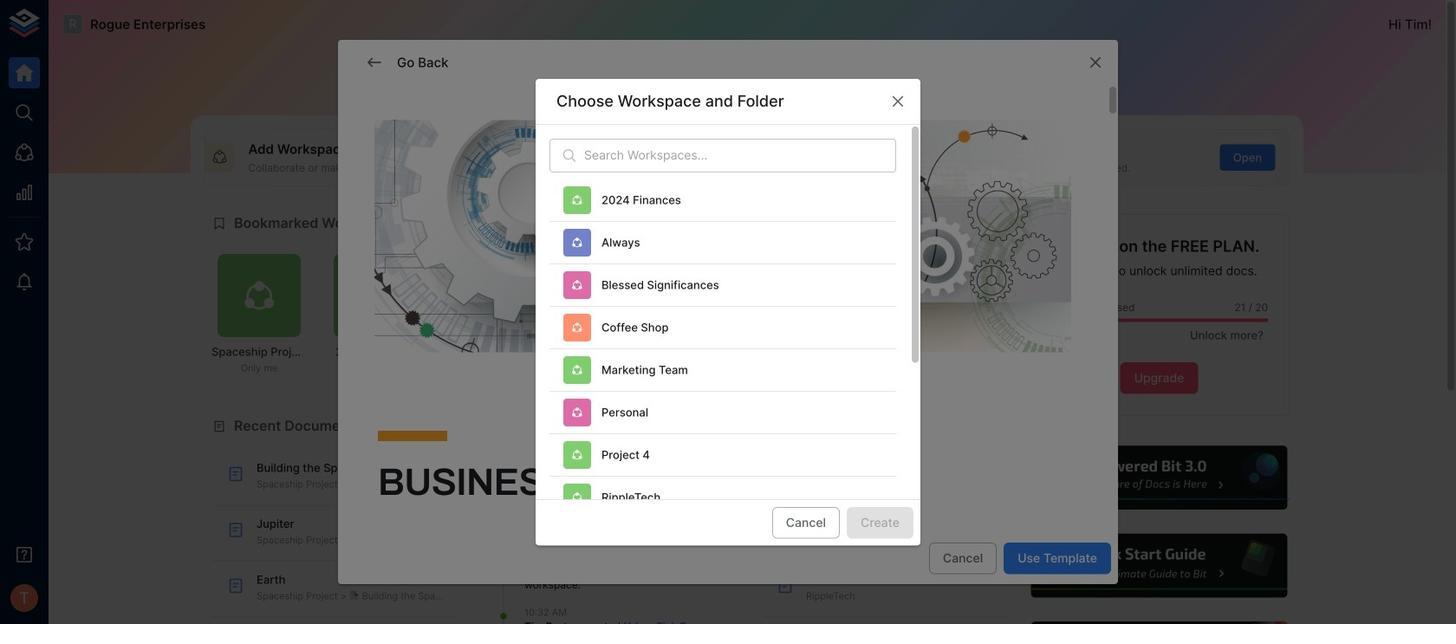 Task type: vqa. For each thing, say whether or not it's contained in the screenshot.
affected
no



Task type: locate. For each thing, give the bounding box(es) containing it.
1 vertical spatial help image
[[1029, 531, 1290, 600]]

dialog
[[338, 40, 1118, 624], [536, 79, 921, 624]]

1 help image from the top
[[1029, 444, 1290, 512]]

0 vertical spatial help image
[[1029, 444, 1290, 512]]

help image
[[1029, 444, 1290, 512], [1029, 531, 1290, 600], [1029, 619, 1290, 624]]

2 vertical spatial help image
[[1029, 619, 1290, 624]]



Task type: describe. For each thing, give the bounding box(es) containing it.
Search Workspaces... text field
[[584, 138, 896, 172]]

3 help image from the top
[[1029, 619, 1290, 624]]

2 help image from the top
[[1029, 531, 1290, 600]]



